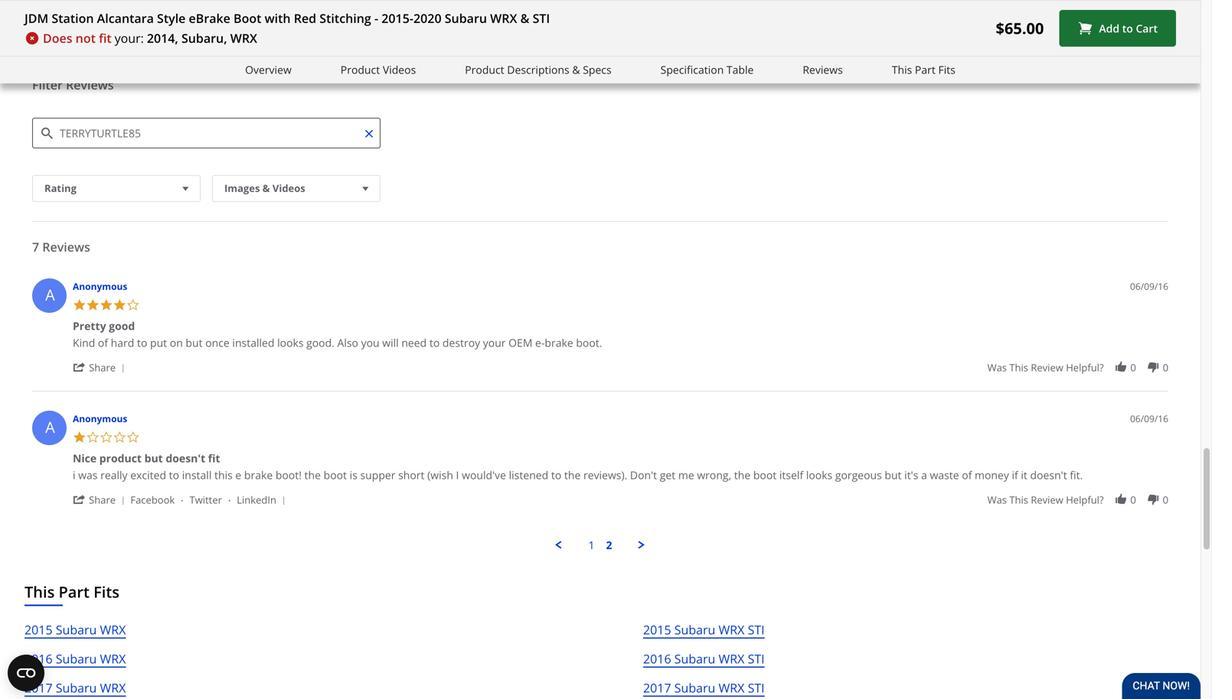 Task type: describe. For each thing, give the bounding box(es) containing it.
nice product but doesn't fit i was really excited to install this e brake boot! the boot is supper short (wish i would've listened to the reviews). don't get me wrong, the boot itself looks gorgeous but it's a waste of money if it doesn't fit.
[[73, 451, 1083, 483]]

2017 subaru wrx
[[25, 680, 126, 697]]

2016 subaru wrx sti
[[643, 651, 765, 668]]

subaru for 2016 subaru wrx
[[56, 651, 97, 668]]

pretty good heading
[[73, 319, 135, 337]]

cart
[[1136, 21, 1158, 35]]

product videos
[[341, 62, 416, 77]]

sti for 2017 subaru wrx sti
[[748, 680, 765, 697]]

twitter
[[190, 493, 222, 507]]

descriptions
[[507, 62, 569, 77]]

empty star image
[[86, 431, 100, 444]]

down triangle image
[[359, 181, 372, 196]]

subaru for 2015 subaru wrx sti
[[674, 622, 715, 639]]

jdm
[[25, 10, 48, 26]]

to right listened
[[551, 468, 561, 483]]

sti for 2016 subaru wrx sti
[[748, 651, 765, 668]]

seperator image
[[118, 364, 128, 374]]

wrx for 2015 subaru wrx sti
[[719, 622, 745, 639]]

of inside the pretty good kind of hard to put on but once installed looks good. also you will need to destroy your oem e-brake boot.
[[98, 336, 108, 350]]

table
[[727, 62, 754, 77]]

looks inside nice product but doesn't fit i was really excited to install this e brake boot! the boot is supper short (wish i would've listened to the reviews). don't get me wrong, the boot itself looks gorgeous but it's a waste of money if it doesn't fit.
[[806, 468, 833, 483]]

images & videos
[[224, 181, 305, 195]]

was
[[78, 468, 98, 483]]

was this review helpful? for pretty good kind of hard to put on but once installed looks good. also you will need to destroy your oem e-brake boot.
[[987, 361, 1104, 375]]

add to cart button
[[1059, 10, 1176, 47]]

this part fits link
[[892, 61, 956, 79]]

2014,
[[147, 30, 178, 46]]

your:
[[115, 30, 144, 46]]

subaru for 2016 subaru wrx sti
[[674, 651, 715, 668]]

to inside button
[[1122, 21, 1133, 35]]

listened
[[509, 468, 548, 483]]

add
[[1099, 21, 1120, 35]]

supper
[[360, 468, 395, 483]]

seperator image inside 'share' dropdown button
[[118, 497, 128, 506]]

i
[[456, 468, 459, 483]]

0 right vote down review by anonymous on  9 jun 2016 icon
[[1163, 493, 1168, 507]]

0 horizontal spatial part
[[59, 582, 90, 603]]

2 share button from the top
[[73, 493, 130, 507]]

installed
[[232, 336, 274, 350]]

boot.
[[576, 336, 602, 350]]

group for nice product but doesn't fit i was really excited to install this e brake boot! the boot is supper short (wish i would've listened to the reviews). don't get me wrong, the boot itself looks gorgeous but it's a waste of money if it doesn't fit.
[[987, 493, 1168, 507]]

group for pretty good kind of hard to put on but once installed looks good. also you will need to destroy your oem e-brake boot.
[[987, 361, 1168, 375]]

2 boot from the left
[[753, 468, 777, 483]]

0 horizontal spatial but
[[144, 451, 163, 466]]

boot!
[[276, 468, 302, 483]]

1 share image from the top
[[73, 361, 86, 374]]

dot image for twitter
[[225, 497, 234, 506]]

1 vertical spatial this
[[25, 582, 55, 603]]

1 star image from the left
[[86, 299, 100, 312]]

money
[[975, 468, 1009, 483]]

2016 for 2016 subaru wrx sti
[[643, 651, 671, 668]]

product
[[99, 451, 142, 466]]

this for nice product but doesn't fit i was really excited to install this e brake boot! the boot is supper short (wish i would've listened to the reviews). don't get me wrong, the boot itself looks gorgeous but it's a waste of money if it doesn't fit.
[[1009, 493, 1028, 507]]

7 reviews
[[32, 239, 90, 255]]

sti for 2015 subaru wrx sti
[[748, 622, 765, 639]]

i
[[73, 468, 75, 483]]

get
[[660, 468, 676, 483]]

stitching
[[320, 10, 371, 26]]

your
[[483, 336, 506, 350]]

tab panel containing a
[[25, 271, 1176, 553]]

does not fit your: 2014, subaru, wrx
[[43, 30, 257, 46]]

short
[[398, 468, 425, 483]]

alcantara
[[97, 10, 154, 26]]

anonymous for nice
[[73, 413, 127, 425]]

specification table link
[[661, 61, 754, 79]]

fit.
[[1070, 468, 1083, 483]]

helpful? for i was really excited to install this e brake boot! the boot is supper short (wish i would've listened to the reviews). don't get me wrong, the boot itself looks gorgeous but it's a waste of money if it doesn't fit.
[[1066, 493, 1104, 507]]

star image for pretty
[[73, 299, 86, 312]]

was for kind of hard to put on but once installed looks good. also you will need to destroy your oem e-brake boot.
[[987, 361, 1007, 375]]

wrong,
[[697, 468, 731, 483]]

filter
[[32, 77, 63, 93]]

0 vertical spatial this part fits
[[892, 62, 956, 77]]

don't
[[630, 468, 657, 483]]

2 horizontal spatial but
[[885, 468, 902, 483]]

pretty
[[73, 319, 106, 333]]

2015 subaru wrx sti
[[643, 622, 765, 639]]

vote down review by anonymous on  9 jun 2016 image
[[1147, 361, 1160, 374]]

on
[[170, 336, 183, 350]]

review date 06/09/16 element for nice product but doesn't fit i was really excited to install this e brake boot! the boot is supper short (wish i would've listened to the reviews). don't get me wrong, the boot itself looks gorgeous but it's a waste of money if it doesn't fit.
[[1130, 413, 1168, 426]]

install
[[182, 468, 212, 483]]

0 vertical spatial this
[[892, 62, 912, 77]]

2017 subaru wrx sti link
[[643, 679, 765, 700]]

subaru,
[[181, 30, 227, 46]]

itself
[[779, 468, 803, 483]]

it
[[1021, 468, 1028, 483]]

subaru right 2020
[[445, 10, 487, 26]]

0 vertical spatial fit
[[99, 30, 112, 46]]

Search Reviews search field
[[32, 118, 381, 149]]

ebrake
[[189, 10, 230, 26]]

share for 1st share icon from the bottom
[[89, 493, 116, 507]]

wrx for 2015 subaru wrx
[[100, 622, 126, 639]]

1
[[588, 538, 595, 553]]

images
[[224, 181, 260, 195]]

need
[[401, 336, 427, 350]]

red
[[294, 10, 316, 26]]

good
[[109, 319, 135, 333]]

06/09/16 for pretty good kind of hard to put on but once installed looks good. also you will need to destroy your oem e-brake boot.
[[1130, 280, 1168, 293]]

brake inside the pretty good kind of hard to put on but once installed looks good. also you will need to destroy your oem e-brake boot.
[[545, 336, 573, 350]]

twitter list item
[[190, 493, 237, 507]]

share for 2nd share icon from the bottom
[[89, 361, 116, 375]]

wrx for 2016 subaru wrx
[[100, 651, 126, 668]]

product descriptions & specs link
[[465, 61, 612, 79]]

tab list containing reviews
[[32, 35, 165, 59]]

this inside nice product but doesn't fit i was really excited to install this e brake boot! the boot is supper short (wish i would've listened to the reviews). don't get me wrong, the boot itself looks gorgeous but it's a waste of money if it doesn't fit.
[[214, 468, 233, 483]]

nice product but doesn't fit heading
[[73, 451, 220, 469]]

2015 subaru wrx link
[[25, 621, 126, 650]]

2015-
[[382, 10, 413, 26]]

specification table
[[661, 62, 754, 77]]

2 link
[[606, 538, 612, 553]]

videos inside field
[[273, 181, 305, 195]]

put
[[150, 336, 167, 350]]

product descriptions & specs
[[465, 62, 612, 77]]

questions
[[92, 35, 151, 50]]

pretty good kind of hard to put on but once installed looks good. also you will need to destroy your oem e-brake boot.
[[73, 319, 602, 350]]

will
[[382, 336, 399, 350]]

filter reviews
[[32, 77, 114, 93]]

specification
[[661, 62, 724, 77]]

reviews link
[[803, 61, 843, 79]]

good.
[[306, 336, 334, 350]]

subaru for 2015 subaru wrx
[[56, 622, 97, 639]]

2015 subaru wrx
[[25, 622, 126, 639]]

review date 06/09/16 element for pretty good kind of hard to put on but once installed looks good. also you will need to destroy your oem e-brake boot.
[[1130, 280, 1168, 293]]

0 horizontal spatial this part fits
[[25, 582, 119, 603]]

anonymous for pretty
[[73, 280, 127, 293]]

of inside nice product but doesn't fit i was really excited to install this e brake boot! the boot is supper short (wish i would've listened to the reviews). don't get me wrong, the boot itself looks gorgeous but it's a waste of money if it doesn't fit.
[[962, 468, 972, 483]]

add to cart
[[1099, 21, 1158, 35]]

gorgeous
[[835, 468, 882, 483]]



Task type: vqa. For each thing, say whether or not it's contained in the screenshot.
A SUBARU BRZ THUMBNAIL IMAGE
no



Task type: locate. For each thing, give the bounding box(es) containing it.
wrx down 2016 subaru wrx link
[[100, 680, 126, 697]]

2 review from the top
[[1031, 493, 1063, 507]]

star image up pretty good heading
[[100, 299, 113, 312]]

empty star image
[[126, 299, 140, 312], [100, 431, 113, 444], [113, 431, 126, 444], [126, 431, 140, 444]]

0 horizontal spatial 2016
[[25, 651, 53, 668]]

but left it's
[[885, 468, 902, 483]]

0 right vote up review by anonymous on  9 jun 2016 icon
[[1130, 493, 1136, 507]]

1 horizontal spatial 2017
[[643, 680, 671, 697]]

to left put
[[137, 336, 147, 350]]

videos right images
[[273, 181, 305, 195]]

0 vertical spatial &
[[520, 10, 529, 26]]

reviews for 7 reviews
[[42, 239, 90, 255]]

wrx
[[490, 10, 517, 26], [230, 30, 257, 46], [100, 622, 126, 639], [719, 622, 745, 639], [100, 651, 126, 668], [719, 651, 745, 668], [100, 680, 126, 697], [719, 680, 745, 697]]

Images & Videos Filter field
[[212, 175, 381, 202]]

product for product videos
[[341, 62, 380, 77]]

of right waste
[[962, 468, 972, 483]]

2016 down 2015 subaru wrx sti link
[[643, 651, 671, 668]]

e
[[235, 468, 241, 483]]

product down stitching
[[341, 62, 380, 77]]

2 anonymous from the top
[[73, 413, 127, 425]]

to right 'add' at the top right
[[1122, 21, 1133, 35]]

subaru down the 2016 subaru wrx sti 'link'
[[674, 680, 715, 697]]

the
[[304, 468, 321, 483], [564, 468, 581, 483], [734, 468, 751, 483]]

1 vertical spatial doesn't
[[1030, 468, 1067, 483]]

the left "reviews)."
[[564, 468, 581, 483]]

but right on
[[186, 336, 203, 350]]

1 helpful? from the top
[[1066, 361, 1104, 375]]

0 vertical spatial anonymous
[[73, 280, 127, 293]]

1 horizontal spatial doesn't
[[1030, 468, 1067, 483]]

1 boot from the left
[[324, 468, 347, 483]]

2 horizontal spatial the
[[734, 468, 751, 483]]

menu
[[25, 538, 1176, 553]]

1 horizontal spatial dot image
[[225, 497, 234, 506]]

1 anonymous from the top
[[73, 280, 127, 293]]

2 share image from the top
[[73, 493, 86, 507]]

of
[[98, 336, 108, 350], [962, 468, 972, 483]]

sti down 2015 subaru wrx sti link
[[748, 651, 765, 668]]

0 vertical spatial looks
[[277, 336, 304, 350]]

dot image for facebook
[[178, 497, 187, 506]]

2015 for 2015 subaru wrx
[[25, 622, 53, 639]]

2017
[[25, 680, 53, 697], [643, 680, 671, 697]]

&
[[520, 10, 529, 26], [572, 62, 580, 77], [262, 181, 270, 195]]

1 vertical spatial fits
[[94, 582, 119, 603]]

1 horizontal spatial fit
[[208, 451, 220, 466]]

looks right itself
[[806, 468, 833, 483]]

1 vertical spatial fit
[[208, 451, 220, 466]]

doesn't right it
[[1030, 468, 1067, 483]]

0 vertical spatial fits
[[938, 62, 956, 77]]

a
[[921, 468, 927, 483]]

list inside tab panel
[[130, 493, 288, 507]]

1 vertical spatial group
[[987, 493, 1168, 507]]

0 vertical spatial videos
[[383, 62, 416, 77]]

magnifying glass image
[[41, 128, 53, 139]]

star image
[[86, 299, 100, 312], [113, 299, 126, 312]]

tab list
[[32, 35, 165, 59]]

wrx up 2016 subaru wrx sti
[[719, 622, 745, 639]]

0 vertical spatial share
[[89, 361, 116, 375]]

1 a from the top
[[45, 284, 55, 305]]

brake inside nice product but doesn't fit i was really excited to install this e brake boot! the boot is supper short (wish i would've listened to the reviews). don't get me wrong, the boot itself looks gorgeous but it's a waste of money if it doesn't fit.
[[244, 468, 273, 483]]

2020
[[413, 10, 442, 26]]

was this review helpful? down it
[[987, 493, 1104, 507]]

0
[[1130, 361, 1136, 375], [1163, 361, 1168, 375], [1130, 493, 1136, 507], [1163, 493, 1168, 507]]

product
[[341, 62, 380, 77], [465, 62, 504, 77]]

fit inside nice product but doesn't fit i was really excited to install this e brake boot! the boot is supper short (wish i would've listened to the reviews). don't get me wrong, the boot itself looks gorgeous but it's a waste of money if it doesn't fit.
[[208, 451, 220, 466]]

1 horizontal spatial this part fits
[[892, 62, 956, 77]]

2 review date 06/09/16 element from the top
[[1130, 413, 1168, 426]]

but
[[186, 336, 203, 350], [144, 451, 163, 466], [885, 468, 902, 483]]

is
[[350, 468, 357, 483]]

this for pretty good kind of hard to put on but once installed looks good. also you will need to destroy your oem e-brake boot.
[[1009, 361, 1028, 375]]

0 vertical spatial 06/09/16
[[1130, 280, 1168, 293]]

1 group from the top
[[987, 361, 1168, 375]]

once
[[205, 336, 230, 350]]

facebook link
[[130, 493, 175, 507]]

0 horizontal spatial boot
[[324, 468, 347, 483]]

dot image inside facebook list item
[[178, 497, 187, 506]]

2 the from the left
[[564, 468, 581, 483]]

destroy
[[442, 336, 480, 350]]

star image up the nice
[[73, 431, 86, 444]]

2016 inside 'link'
[[643, 651, 671, 668]]

0 horizontal spatial of
[[98, 336, 108, 350]]

looks left 'good.' in the left of the page
[[277, 336, 304, 350]]

sti inside 'link'
[[748, 651, 765, 668]]

1 horizontal spatial 2016
[[643, 651, 671, 668]]

1 horizontal spatial seperator image
[[279, 497, 288, 506]]

1 vertical spatial review
[[1031, 493, 1063, 507]]

the right boot!
[[304, 468, 321, 483]]

sti up 2016 subaru wrx sti
[[748, 622, 765, 639]]

2 share from the top
[[89, 493, 116, 507]]

reviews).
[[583, 468, 627, 483]]

a for pretty good
[[45, 284, 55, 305]]

a for nice product but doesn't fit
[[45, 417, 55, 438]]

reviews
[[803, 62, 843, 77], [66, 77, 114, 93], [42, 239, 90, 255]]

1 vertical spatial helpful?
[[1066, 493, 1104, 507]]

review left vote up review by anonymous on  9 jun 2016 image
[[1031, 361, 1063, 375]]

2016 subaru wrx sti link
[[643, 650, 765, 679]]

1 06/09/16 from the top
[[1130, 280, 1168, 293]]

0 vertical spatial brake
[[545, 336, 573, 350]]

was this review helpful? for nice product but doesn't fit i was really excited to install this e brake boot! the boot is supper short (wish i would've listened to the reviews). don't get me wrong, the boot itself looks gorgeous but it's a waste of money if it doesn't fit.
[[987, 493, 1104, 507]]

1 product from the left
[[341, 62, 380, 77]]

7
[[32, 239, 39, 255]]

but inside the pretty good kind of hard to put on but once installed looks good. also you will need to destroy your oem e-brake boot.
[[186, 336, 203, 350]]

of right kind
[[98, 336, 108, 350]]

sti
[[533, 10, 550, 26], [748, 622, 765, 639], [748, 651, 765, 668], [748, 680, 765, 697]]

2015 up 2016 subaru wrx sti
[[643, 622, 671, 639]]

e-
[[535, 336, 545, 350]]

0 vertical spatial of
[[98, 336, 108, 350]]

0 vertical spatial share button
[[73, 360, 130, 375]]

2017 down the 2016 subaru wrx sti 'link'
[[643, 680, 671, 697]]

subaru down 2015 subaru wrx sti link
[[674, 651, 715, 668]]

anonymous up empty star icon
[[73, 413, 127, 425]]

2017 inside "2017 subaru wrx" 'link'
[[25, 680, 53, 697]]

reviews inside heading
[[66, 77, 114, 93]]

0 horizontal spatial &
[[262, 181, 270, 195]]

vote up review by anonymous on  9 jun 2016 image
[[1114, 361, 1128, 374]]

wrx for 2017 subaru wrx sti
[[719, 680, 745, 697]]

oem
[[509, 336, 532, 350]]

to
[[1122, 21, 1133, 35], [137, 336, 147, 350], [429, 336, 440, 350], [169, 468, 179, 483], [551, 468, 561, 483]]

2017 subaru wrx link
[[25, 679, 126, 700]]

product for product descriptions & specs
[[465, 62, 504, 77]]

product inside 'link'
[[341, 62, 380, 77]]

2017 for 2017 subaru wrx sti
[[643, 680, 671, 697]]

2 seperator image from the left
[[279, 497, 288, 506]]

looks
[[277, 336, 304, 350], [806, 468, 833, 483]]

1 vertical spatial anonymous
[[73, 413, 127, 425]]

2 2015 from the left
[[643, 622, 671, 639]]

1 the from the left
[[304, 468, 321, 483]]

1 was this review helpful? from the top
[[987, 361, 1104, 375]]

1 horizontal spatial 2015
[[643, 622, 671, 639]]

this
[[892, 62, 912, 77], [25, 582, 55, 603]]

fits
[[938, 62, 956, 77], [94, 582, 119, 603]]

down triangle image
[[179, 181, 192, 196]]

1 vertical spatial videos
[[273, 181, 305, 195]]

0 vertical spatial review
[[1031, 361, 1063, 375]]

rating element
[[32, 175, 201, 202]]

2 horizontal spatial &
[[572, 62, 580, 77]]

0 vertical spatial was
[[987, 361, 1007, 375]]

review left vote up review by anonymous on  9 jun 2016 icon
[[1031, 493, 1063, 507]]

1 horizontal spatial brake
[[545, 336, 573, 350]]

1 vertical spatial a
[[45, 417, 55, 438]]

1 horizontal spatial fits
[[938, 62, 956, 77]]

0 horizontal spatial looks
[[277, 336, 304, 350]]

star image up pretty
[[86, 299, 100, 312]]

0 horizontal spatial this
[[25, 582, 55, 603]]

but up the excited
[[144, 451, 163, 466]]

2016
[[25, 651, 53, 668], [643, 651, 671, 668]]

2 product from the left
[[465, 62, 504, 77]]

nice
[[73, 451, 97, 466]]

was this review helpful? left vote up review by anonymous on  9 jun 2016 image
[[987, 361, 1104, 375]]

boot left "is"
[[324, 468, 347, 483]]

helpful? left vote up review by anonymous on  9 jun 2016 image
[[1066, 361, 1104, 375]]

3 the from the left
[[734, 468, 751, 483]]

sti down the 2016 subaru wrx sti 'link'
[[748, 680, 765, 697]]

1 horizontal spatial videos
[[383, 62, 416, 77]]

product videos link
[[341, 61, 416, 79]]

0 right vote up review by anonymous on  9 jun 2016 image
[[1130, 361, 1136, 375]]

2 06/09/16 from the top
[[1130, 413, 1168, 425]]

it's
[[904, 468, 918, 483]]

& right images
[[262, 181, 270, 195]]

review date 06/09/16 element
[[1130, 280, 1168, 293], [1130, 413, 1168, 426]]

1 2016 from the left
[[25, 651, 53, 668]]

wrx up 2016 subaru wrx
[[100, 622, 126, 639]]

with
[[265, 10, 291, 26]]

1 vertical spatial this part fits
[[25, 582, 119, 603]]

0 vertical spatial share image
[[73, 361, 86, 374]]

rating
[[44, 181, 77, 195]]

kind
[[73, 336, 95, 350]]

images & videos element
[[212, 175, 381, 202]]

twitter link
[[190, 493, 222, 507]]

1 share from the top
[[89, 361, 116, 375]]

1 review from the top
[[1031, 361, 1063, 375]]

seperator image down boot!
[[279, 497, 288, 506]]

vote up review by anonymous on  9 jun 2016 image
[[1114, 493, 1128, 507]]

1 vertical spatial share
[[89, 493, 116, 507]]

1 horizontal spatial boot
[[753, 468, 777, 483]]

1 vertical spatial was this review helpful?
[[987, 493, 1104, 507]]

a left empty star icon
[[45, 417, 55, 438]]

seperator image down really
[[118, 497, 128, 506]]

1 vertical spatial was
[[987, 493, 1007, 507]]

anonymous up pretty
[[73, 280, 127, 293]]

facebook list item
[[130, 493, 190, 507]]

1 link
[[588, 538, 595, 553]]

1 horizontal spatial part
[[915, 62, 936, 77]]

1 horizontal spatial of
[[962, 468, 972, 483]]

specs
[[583, 62, 612, 77]]

brake right e
[[244, 468, 273, 483]]

subaru for 2017 subaru wrx sti
[[674, 680, 715, 697]]

list containing facebook
[[130, 493, 288, 507]]

to left install
[[169, 468, 179, 483]]

0 horizontal spatial star image
[[86, 299, 100, 312]]

subaru down 2016 subaru wrx link
[[56, 680, 97, 697]]

also
[[337, 336, 358, 350]]

sti up the 'descriptions'
[[533, 10, 550, 26]]

2
[[606, 538, 612, 553]]

1 vertical spatial this
[[214, 468, 233, 483]]

1 vertical spatial but
[[144, 451, 163, 466]]

open widget image
[[8, 655, 44, 692]]

group
[[987, 361, 1168, 375], [987, 493, 1168, 507]]

0 vertical spatial part
[[915, 62, 936, 77]]

2 vertical spatial this
[[1009, 493, 1028, 507]]

0 horizontal spatial fits
[[94, 582, 119, 603]]

0 vertical spatial this
[[1009, 361, 1028, 375]]

2015 subaru wrx sti link
[[643, 621, 765, 650]]

1 2015 from the left
[[25, 622, 53, 639]]

wrx down the boot
[[230, 30, 257, 46]]

overview
[[245, 62, 292, 77]]

overview link
[[245, 61, 292, 79]]

part
[[915, 62, 936, 77], [59, 582, 90, 603]]

2 helpful? from the top
[[1066, 493, 1104, 507]]

06/09/16 for nice product but doesn't fit i was really excited to install this e brake boot! the boot is supper short (wish i would've listened to the reviews). don't get me wrong, the boot itself looks gorgeous but it's a waste of money if it doesn't fit.
[[1130, 413, 1168, 425]]

Rating Filter field
[[32, 175, 201, 202]]

1 review date 06/09/16 element from the top
[[1130, 280, 1168, 293]]

dot image inside twitter list item
[[225, 497, 234, 506]]

share button down kind
[[73, 360, 130, 375]]

2017 down 2016 subaru wrx link
[[25, 680, 53, 697]]

$65.00
[[996, 18, 1044, 39]]

you
[[361, 336, 379, 350]]

1 horizontal spatial star image
[[113, 299, 126, 312]]

0 horizontal spatial 2015
[[25, 622, 53, 639]]

& inside field
[[262, 181, 270, 195]]

2 2016 from the left
[[643, 651, 671, 668]]

would've
[[462, 468, 506, 483]]

this
[[1009, 361, 1028, 375], [214, 468, 233, 483], [1009, 493, 1028, 507]]

videos
[[383, 62, 416, 77], [273, 181, 305, 195]]

subaru up 2016 subaru wrx sti
[[674, 622, 715, 639]]

the right the wrong,
[[734, 468, 751, 483]]

looks inside the pretty good kind of hard to put on but once installed looks good. also you will need to destroy your oem e-brake boot.
[[277, 336, 304, 350]]

1 dot image from the left
[[178, 497, 187, 506]]

1 vertical spatial share image
[[73, 493, 86, 507]]

tab panel
[[25, 271, 1176, 553]]

2016 down 2015 subaru wrx link
[[25, 651, 53, 668]]

to right need at the left of the page
[[429, 336, 440, 350]]

1 vertical spatial 06/09/16
[[1130, 413, 1168, 425]]

0 horizontal spatial dot image
[[178, 497, 187, 506]]

1 vertical spatial share button
[[73, 493, 130, 507]]

jdm station alcantara style ebrake boot with red stitching - 2015-2020 subaru wrx & sti
[[25, 10, 550, 26]]

2015 up open widget icon
[[25, 622, 53, 639]]

videos inside 'link'
[[383, 62, 416, 77]]

1 vertical spatial looks
[[806, 468, 833, 483]]

share image down i in the bottom of the page
[[73, 493, 86, 507]]

1 horizontal spatial &
[[520, 10, 529, 26]]

star image up pretty
[[73, 299, 86, 312]]

0 horizontal spatial product
[[341, 62, 380, 77]]

station
[[52, 10, 94, 26]]

this part fits
[[892, 62, 956, 77], [25, 582, 119, 603]]

wrx up product descriptions & specs
[[490, 10, 517, 26]]

0 vertical spatial was this review helpful?
[[987, 361, 1104, 375]]

1 horizontal spatial the
[[564, 468, 581, 483]]

2 was this review helpful? from the top
[[987, 493, 1104, 507]]

0 horizontal spatial doesn't
[[166, 451, 205, 466]]

1 horizontal spatial product
[[465, 62, 504, 77]]

& left specs
[[572, 62, 580, 77]]

brake left boot.
[[545, 336, 573, 350]]

2 2017 from the left
[[643, 680, 671, 697]]

dot image left twitter
[[178, 497, 187, 506]]

share left seperator icon
[[89, 361, 116, 375]]

1 horizontal spatial this
[[892, 62, 912, 77]]

fit
[[99, 30, 112, 46], [208, 451, 220, 466]]

0 vertical spatial helpful?
[[1066, 361, 1104, 375]]

star image for nice
[[73, 431, 86, 444]]

0 right vote down review by anonymous on  9 jun 2016 image
[[1163, 361, 1168, 375]]

1 vertical spatial part
[[59, 582, 90, 603]]

seperator image inside list
[[279, 497, 288, 506]]

menu containing 1
[[25, 538, 1176, 553]]

videos down the 2015- on the top
[[383, 62, 416, 77]]

(wish
[[427, 468, 453, 483]]

star image up good
[[113, 299, 126, 312]]

1 vertical spatial brake
[[244, 468, 273, 483]]

0 horizontal spatial videos
[[273, 181, 305, 195]]

0 horizontal spatial brake
[[244, 468, 273, 483]]

1 vertical spatial review date 06/09/16 element
[[1130, 413, 1168, 426]]

wrx down the 2016 subaru wrx sti 'link'
[[719, 680, 745, 697]]

2017 subaru wrx sti
[[643, 680, 765, 697]]

2016 subaru wrx link
[[25, 650, 126, 679]]

2 vertical spatial &
[[262, 181, 270, 195]]

0 horizontal spatial the
[[304, 468, 321, 483]]

brake
[[545, 336, 573, 350], [244, 468, 273, 483]]

wrx down 2015 subaru wrx link
[[100, 651, 126, 668]]

subaru for 2017 subaru wrx
[[56, 680, 97, 697]]

wrx down 2015 subaru wrx sti link
[[719, 651, 745, 668]]

2016 subaru wrx
[[25, 651, 126, 668]]

wrx for 2017 subaru wrx
[[100, 680, 126, 697]]

review for pretty good kind of hard to put on but once installed looks good. also you will need to destroy your oem e-brake boot.
[[1031, 361, 1063, 375]]

2017 inside 2017 subaru wrx sti link
[[643, 680, 671, 697]]

1 vertical spatial &
[[572, 62, 580, 77]]

doesn't
[[166, 451, 205, 466], [1030, 468, 1067, 483]]

fit up install
[[208, 451, 220, 466]]

hard
[[111, 336, 134, 350]]

0 horizontal spatial 2017
[[25, 680, 53, 697]]

2016 for 2016 subaru wrx
[[25, 651, 53, 668]]

does
[[43, 30, 72, 46]]

2 was from the top
[[987, 493, 1007, 507]]

vote down review by anonymous on  9 jun 2016 image
[[1147, 493, 1160, 507]]

share down really
[[89, 493, 116, 507]]

share
[[89, 361, 116, 375], [89, 493, 116, 507]]

share button down really
[[73, 493, 130, 507]]

2017 for 2017 subaru wrx
[[25, 680, 53, 697]]

review for nice product but doesn't fit i was really excited to install this e brake boot! the boot is supper short (wish i would've listened to the reviews). don't get me wrong, the boot itself looks gorgeous but it's a waste of money if it doesn't fit.
[[1031, 493, 1063, 507]]

seperator image
[[118, 497, 128, 506], [279, 497, 288, 506]]

doesn't up install
[[166, 451, 205, 466]]

share image down kind
[[73, 361, 86, 374]]

0 horizontal spatial fit
[[99, 30, 112, 46]]

0 vertical spatial a
[[45, 284, 55, 305]]

2 group from the top
[[987, 493, 1168, 507]]

reviews for filter reviews
[[66, 77, 114, 93]]

2 a from the top
[[45, 417, 55, 438]]

fit right the not in the left of the page
[[99, 30, 112, 46]]

0 vertical spatial but
[[186, 336, 203, 350]]

2 star image from the left
[[113, 299, 126, 312]]

excited
[[130, 468, 166, 483]]

share image
[[73, 361, 86, 374], [73, 493, 86, 507]]

0 vertical spatial review date 06/09/16 element
[[1130, 280, 1168, 293]]

a down 7 reviews
[[45, 284, 55, 305]]

1 share button from the top
[[73, 360, 130, 375]]

reviews
[[32, 35, 78, 50]]

was for i was really excited to install this e brake boot! the boot is supper short (wish i would've listened to the reviews). don't get me wrong, the boot itself looks gorgeous but it's a waste of money if it doesn't fit.
[[987, 493, 1007, 507]]

0 vertical spatial group
[[987, 361, 1168, 375]]

subaru up 2016 subaru wrx
[[56, 622, 97, 639]]

me
[[678, 468, 694, 483]]

really
[[100, 468, 128, 483]]

wrx for 2016 subaru wrx sti
[[719, 651, 745, 668]]

subaru down 2015 subaru wrx link
[[56, 651, 97, 668]]

star image
[[73, 299, 86, 312], [100, 299, 113, 312], [73, 431, 86, 444]]

dot image right twitter
[[225, 497, 234, 506]]

& up product descriptions & specs
[[520, 10, 529, 26]]

1 seperator image from the left
[[118, 497, 128, 506]]

dot image
[[178, 497, 187, 506], [225, 497, 234, 506]]

not
[[76, 30, 96, 46]]

helpful? for kind of hard to put on but once installed looks good. also you will need to destroy your oem e-brake boot.
[[1066, 361, 1104, 375]]

1 was from the top
[[987, 361, 1007, 375]]

0 horizontal spatial seperator image
[[118, 497, 128, 506]]

helpful? down fit.
[[1066, 493, 1104, 507]]

1 horizontal spatial but
[[186, 336, 203, 350]]

list
[[130, 493, 288, 507]]

0 vertical spatial doesn't
[[166, 451, 205, 466]]

style
[[157, 10, 186, 26]]

product left the 'descriptions'
[[465, 62, 504, 77]]

1 horizontal spatial looks
[[806, 468, 833, 483]]

waste
[[930, 468, 959, 483]]

2 dot image from the left
[[225, 497, 234, 506]]

filter reviews heading
[[32, 77, 1168, 106]]

boot left itself
[[753, 468, 777, 483]]

helpful?
[[1066, 361, 1104, 375], [1066, 493, 1104, 507]]

2015 for 2015 subaru wrx sti
[[643, 622, 671, 639]]

2 vertical spatial but
[[885, 468, 902, 483]]

1 2017 from the left
[[25, 680, 53, 697]]

1 vertical spatial of
[[962, 468, 972, 483]]



